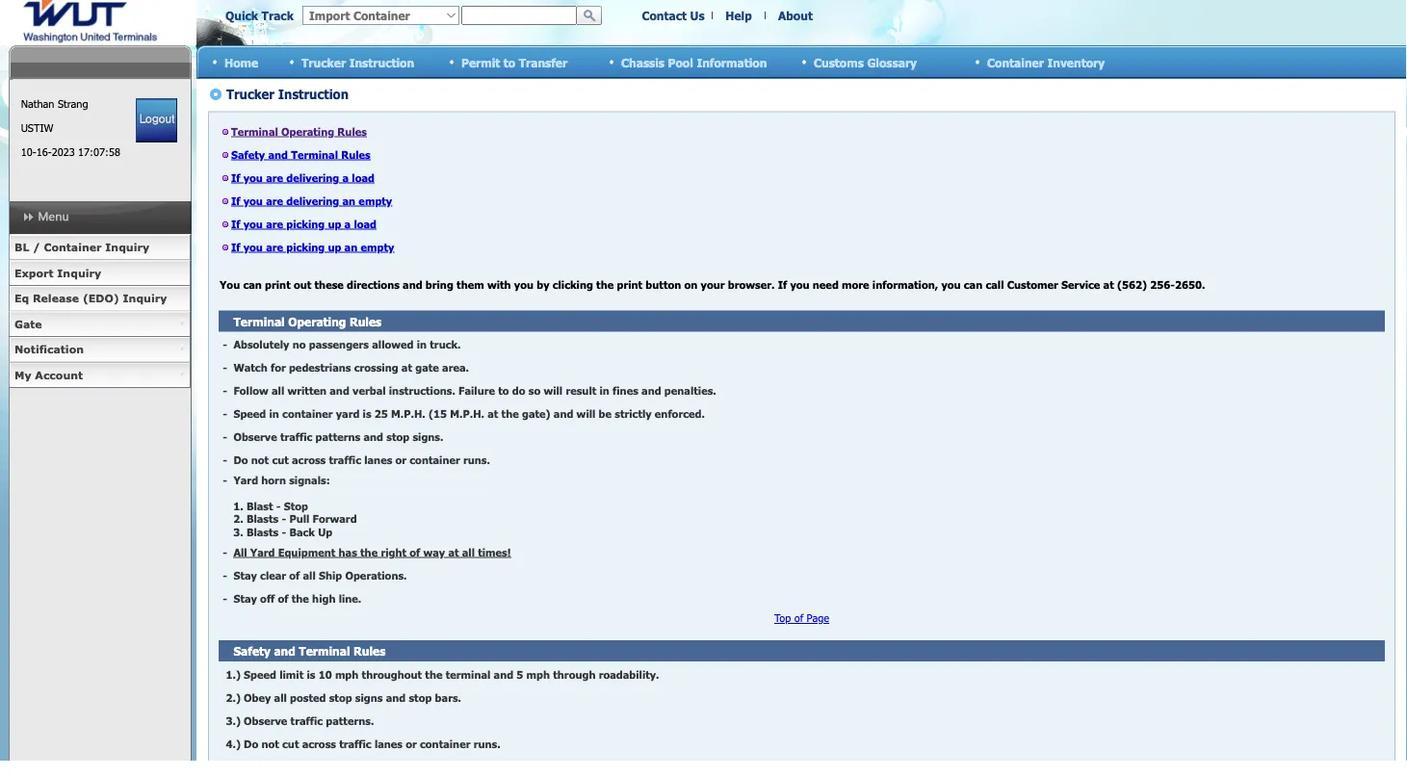 Task type: locate. For each thing, give the bounding box(es) containing it.
17:07:58
[[78, 145, 120, 158]]

contact us
[[642, 8, 705, 22]]

container up export inquiry
[[44, 241, 102, 254]]

export
[[14, 266, 54, 279]]

container
[[987, 55, 1044, 69], [44, 241, 102, 254]]

contact us link
[[642, 8, 705, 22]]

trucker instruction
[[301, 55, 414, 69]]

export inquiry
[[14, 266, 101, 279]]

0 horizontal spatial container
[[44, 241, 102, 254]]

inquiry
[[105, 241, 149, 254], [57, 266, 101, 279], [123, 292, 167, 305]]

0 vertical spatial inquiry
[[105, 241, 149, 254]]

my account link
[[9, 363, 191, 388]]

inquiry for container
[[105, 241, 149, 254]]

nathan
[[21, 97, 54, 110]]

help
[[726, 8, 752, 22]]

1 vertical spatial inquiry
[[57, 266, 101, 279]]

container left 'inventory'
[[987, 55, 1044, 69]]

10-
[[21, 145, 36, 158]]

None text field
[[461, 6, 577, 25]]

notification
[[14, 343, 84, 356]]

bl / container inquiry link
[[9, 235, 191, 261]]

0 vertical spatial container
[[987, 55, 1044, 69]]

inquiry down bl / container inquiry
[[57, 266, 101, 279]]

track
[[262, 8, 294, 22]]

notification link
[[9, 337, 191, 363]]

inventory
[[1047, 55, 1105, 69]]

about
[[778, 8, 813, 22]]

inquiry up export inquiry link
[[105, 241, 149, 254]]

transfer
[[519, 55, 568, 69]]

inquiry right (edo)
[[123, 292, 167, 305]]

permit
[[461, 55, 500, 69]]

my account
[[14, 368, 83, 381]]

to
[[504, 55, 515, 69]]

2 vertical spatial inquiry
[[123, 292, 167, 305]]

quick
[[225, 8, 258, 22]]

(edo)
[[83, 292, 119, 305]]

gate
[[14, 317, 42, 330]]

permit to transfer
[[461, 55, 568, 69]]

chassis
[[621, 55, 665, 69]]



Task type: describe. For each thing, give the bounding box(es) containing it.
instruction
[[349, 55, 414, 69]]

export inquiry link
[[9, 261, 191, 286]]

home
[[224, 55, 258, 69]]

10-16-2023 17:07:58
[[21, 145, 120, 158]]

strang
[[58, 97, 88, 110]]

trucker
[[301, 55, 346, 69]]

release
[[33, 292, 79, 305]]

pool
[[668, 55, 693, 69]]

contact
[[642, 8, 687, 22]]

glossary
[[867, 55, 917, 69]]

nathan strang
[[21, 97, 88, 110]]

gate link
[[9, 312, 191, 337]]

eq release (edo) inquiry
[[14, 292, 167, 305]]

quick track
[[225, 8, 294, 22]]

about link
[[778, 8, 813, 22]]

account
[[35, 368, 83, 381]]

container inventory
[[987, 55, 1105, 69]]

bl
[[14, 241, 29, 254]]

customs glossary
[[814, 55, 917, 69]]

customs
[[814, 55, 864, 69]]

us
[[690, 8, 705, 22]]

2023
[[52, 145, 75, 158]]

inquiry for (edo)
[[123, 292, 167, 305]]

1 vertical spatial container
[[44, 241, 102, 254]]

16-
[[36, 145, 52, 158]]

ustiw
[[21, 121, 53, 134]]

eq release (edo) inquiry link
[[9, 286, 191, 312]]

1 horizontal spatial container
[[987, 55, 1044, 69]]

bl / container inquiry
[[14, 241, 149, 254]]

my
[[14, 368, 31, 381]]

login image
[[136, 98, 177, 143]]

/
[[33, 241, 40, 254]]

eq
[[14, 292, 29, 305]]

help link
[[726, 8, 752, 22]]

chassis pool information
[[621, 55, 767, 69]]

information
[[697, 55, 767, 69]]



Task type: vqa. For each thing, say whether or not it's contained in the screenshot.
"Inquiry" in the Eq Release (Edo) Inquiry link
no



